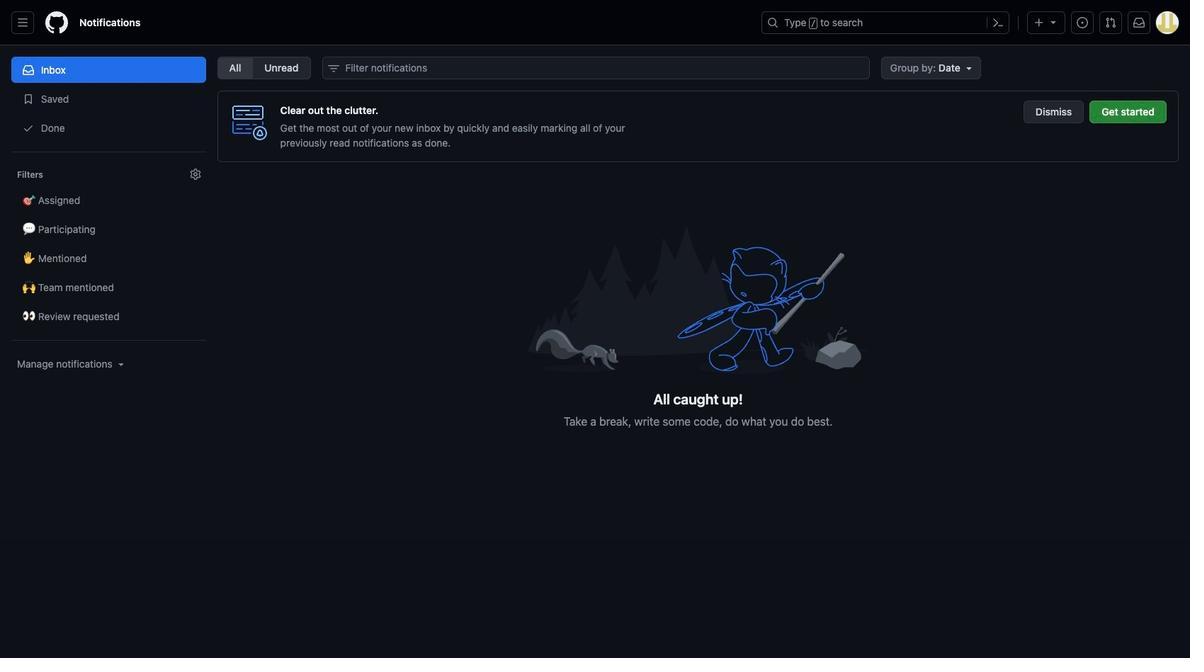Task type: locate. For each thing, give the bounding box(es) containing it.
plus image
[[1034, 17, 1045, 28]]

1 vertical spatial triangle down image
[[115, 359, 127, 370]]

None search field
[[322, 57, 870, 79]]

triangle down image
[[964, 62, 975, 74], [115, 359, 127, 370]]

bookmark image
[[23, 94, 34, 105]]

check image
[[23, 123, 34, 134]]

notifications image
[[1134, 17, 1145, 28]]

1 horizontal spatial triangle down image
[[964, 62, 975, 74]]

homepage image
[[45, 11, 68, 34]]



Task type: describe. For each thing, give the bounding box(es) containing it.
git pull request image
[[1105, 17, 1117, 28]]

command palette image
[[993, 17, 1004, 28]]

inbox zero image
[[528, 219, 868, 380]]

triangle down image
[[1048, 16, 1059, 28]]

notifications element
[[11, 45, 206, 488]]

customize filters image
[[190, 169, 201, 180]]

Filter notifications text field
[[322, 57, 870, 79]]

inbox image
[[23, 64, 34, 76]]

0 horizontal spatial triangle down image
[[115, 359, 127, 370]]

0 vertical spatial triangle down image
[[964, 62, 975, 74]]

filter image
[[328, 63, 339, 74]]

issue opened image
[[1077, 17, 1088, 28]]



Task type: vqa. For each thing, say whether or not it's contained in the screenshot.
issue opened icon
yes



